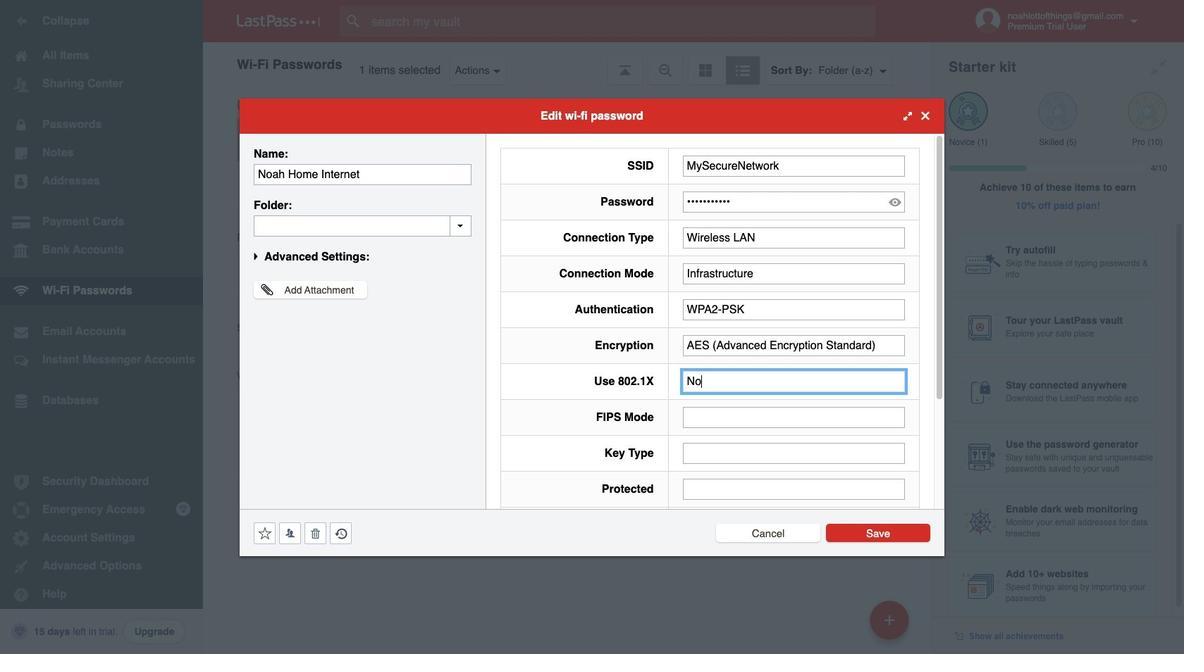 Task type: describe. For each thing, give the bounding box(es) containing it.
new item navigation
[[865, 597, 918, 655]]

vault options navigation
[[203, 42, 932, 85]]

new item image
[[885, 616, 895, 626]]



Task type: locate. For each thing, give the bounding box(es) containing it.
None text field
[[683, 155, 905, 177], [254, 164, 472, 185], [683, 263, 905, 284], [683, 335, 905, 356], [683, 371, 905, 392], [683, 443, 905, 464], [683, 479, 905, 500], [683, 155, 905, 177], [254, 164, 472, 185], [683, 263, 905, 284], [683, 335, 905, 356], [683, 371, 905, 392], [683, 443, 905, 464], [683, 479, 905, 500]]

Search search field
[[340, 6, 903, 37]]

main navigation navigation
[[0, 0, 203, 655]]

search my vault text field
[[340, 6, 903, 37]]

lastpass image
[[237, 15, 320, 27]]

None password field
[[683, 191, 905, 213]]

None text field
[[254, 215, 472, 237], [683, 227, 905, 249], [683, 299, 905, 320], [683, 407, 905, 428], [254, 215, 472, 237], [683, 227, 905, 249], [683, 299, 905, 320], [683, 407, 905, 428]]

dialog
[[240, 98, 945, 646]]



